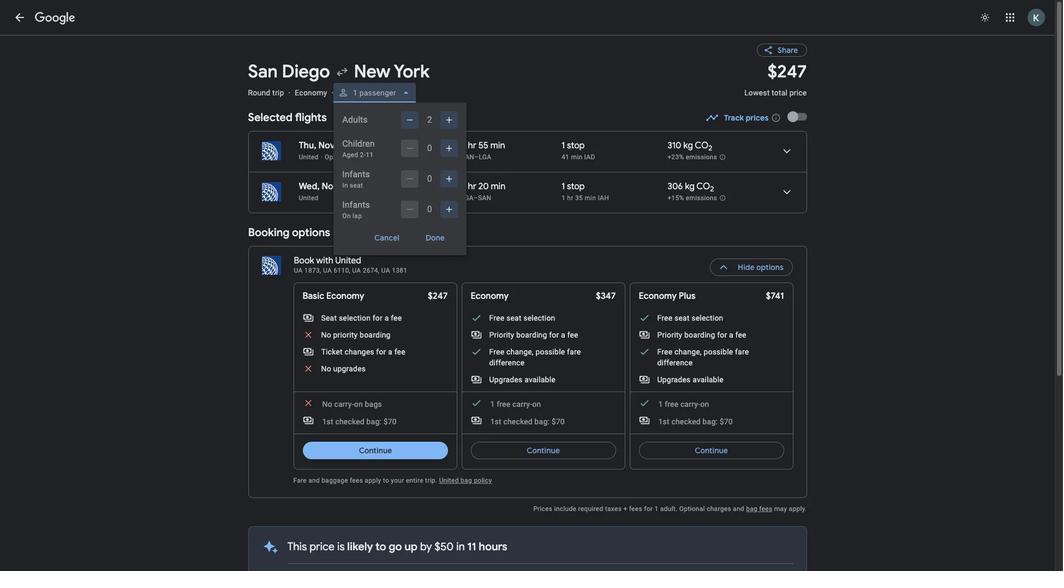 Task type: describe. For each thing, give the bounding box(es) containing it.
co for 306 kg co
[[697, 181, 711, 192]]

checked for basic economy
[[335, 418, 365, 426]]

11 inside the children aged 2-11
[[366, 151, 374, 159]]

book with united ua 1873, ua 6110, ua 2674, ua 1381
[[294, 256, 407, 275]]

economy plus
[[639, 291, 696, 302]]

stop for 6 hr 55 min
[[567, 140, 585, 151]]

done button
[[413, 229, 458, 247]]

2 ua from the left
[[323, 267, 332, 275]]

include
[[554, 506, 577, 513]]

apply.
[[789, 506, 807, 513]]

no priority boarding
[[321, 331, 391, 340]]

co for 310 kg co
[[695, 140, 709, 151]]

united right trip.
[[439, 477, 459, 485]]

san diego
[[248, 61, 330, 83]]

new york
[[354, 61, 430, 83]]

no for no upgrades
[[321, 365, 331, 373]]

0 horizontal spatial price
[[310, 541, 335, 554]]

8:10 pm
[[401, 181, 432, 192]]

2 inside the number of passengers dialog
[[427, 115, 432, 125]]

0 vertical spatial  image
[[351, 140, 353, 151]]

first checked bag costs 70 us dollars element for basic economy
[[303, 415, 397, 428]]

first checked bag costs 70 us dollars element for economy
[[471, 415, 565, 428]]

with
[[316, 256, 333, 266]]

ticket changes for a fee
[[321, 348, 406, 357]]

passenger
[[360, 88, 396, 97]]

lowest
[[745, 88, 770, 97]]

list inside main content
[[249, 132, 807, 213]]

2 horizontal spatial fees
[[760, 506, 773, 513]]

306 kg co 2
[[668, 181, 714, 194]]

1 vertical spatial bag
[[746, 506, 758, 513]]

min for 9 hr 20 min
[[491, 181, 506, 192]]

nov for wed,
[[322, 181, 338, 192]]

go
[[389, 541, 402, 554]]

2 $70 from the left
[[552, 418, 565, 426]]

$247 for $247
[[428, 291, 448, 302]]

fare and baggage fees apply to your entire trip. united bag policy
[[293, 477, 492, 485]]

this
[[287, 541, 307, 554]]

track prices
[[724, 113, 769, 123]]

express
[[443, 153, 468, 161]]

upgrades for economy
[[489, 376, 523, 384]]

mesa
[[363, 153, 380, 161]]

flight details. return flight on wednesday, november 29. leaves laguardia airport at 1:50 pm on wednesday, november 29 and arrives at san diego international airport at 8:10 pm on wednesday, november 29. image
[[774, 179, 800, 205]]

free seat selection for economy
[[489, 314, 556, 323]]

possible for economy plus
[[704, 348, 733, 357]]

2 for 9 hr 20 min
[[711, 185, 714, 194]]

none text field containing $247
[[745, 61, 807, 107]]

emissions for 310 kg co
[[686, 154, 718, 161]]

29
[[340, 181, 350, 192]]

selection for economy plus
[[692, 314, 724, 323]]

ticket
[[321, 348, 343, 357]]

layover (1 of 1) is a 41 min layover at dulles international airport in washington. element
[[562, 153, 662, 162]]

1 carry- from the left
[[334, 400, 354, 409]]

priority for economy
[[489, 331, 515, 340]]

6 hr 55 min san – lga
[[461, 140, 505, 161]]

seat
[[321, 314, 337, 323]]

iah
[[598, 194, 609, 202]]

united inside book with united ua 1873, ua 6110, ua 2674, ua 1381
[[335, 256, 361, 266]]

$347
[[596, 291, 616, 302]]

1 boarding from the left
[[360, 331, 391, 340]]

children
[[343, 139, 375, 149]]

prices include required taxes + fees for 1 adult. optional charges and bag fees may apply.
[[533, 506, 807, 513]]

selected
[[248, 111, 293, 124]]

1 vertical spatial by
[[420, 541, 432, 554]]

1873,
[[305, 267, 321, 275]]

310
[[668, 140, 682, 151]]

booking options
[[248, 226, 330, 240]]

flight details. departing flight on thursday, november 23. leaves san diego international airport at 8:05 am on thursday, november 23 and arrives at laguardia airport at 6:00 pm on thursday, november 23. image
[[774, 138, 800, 164]]

$247 lowest total price
[[745, 61, 807, 97]]

1 continue button from the left
[[303, 438, 448, 464]]

baggage
[[322, 477, 348, 485]]

1381
[[392, 267, 407, 275]]

cancel
[[375, 233, 400, 243]]

bags
[[365, 400, 382, 409]]

priority boarding for a fee for economy
[[489, 331, 579, 340]]

free change, possible fare difference for economy plus
[[658, 348, 749, 367]]

1 ua from the left
[[294, 267, 303, 275]]

6:00 pm
[[400, 140, 433, 151]]

changes
[[345, 348, 374, 357]]

priority for economy plus
[[658, 331, 683, 340]]

charges
[[707, 506, 732, 513]]

1 vertical spatial to
[[376, 541, 386, 554]]

1 vertical spatial and
[[733, 506, 745, 513]]

operated by mesa airlines dba united express
[[325, 153, 468, 161]]

on for economy plus
[[701, 400, 709, 409]]

35
[[575, 194, 583, 202]]

hr inside 1 stop 1 hr 35 min iah
[[567, 194, 574, 202]]

seat inside infants in seat
[[350, 182, 363, 189]]

no for no carry-on bags
[[322, 400, 332, 409]]

hide options
[[738, 263, 784, 272]]

1st checked bag: $70 for basic
[[322, 418, 397, 426]]

emissions for 306 kg co
[[686, 194, 718, 202]]

+15%
[[668, 194, 684, 202]]

upgrades available for economy
[[489, 376, 556, 384]]

0 vertical spatial to
[[383, 477, 389, 485]]

share
[[778, 45, 799, 55]]

0 vertical spatial and
[[309, 477, 320, 485]]

optional
[[680, 506, 705, 513]]

no carry-on bags
[[322, 400, 382, 409]]

306
[[668, 181, 683, 192]]

change appearance image
[[972, 4, 999, 31]]

required
[[578, 506, 604, 513]]

san inside 9 hr 20 min lga – san
[[478, 194, 492, 202]]

difference for economy
[[489, 359, 525, 367]]

hr for 9
[[468, 181, 477, 192]]

$247 for $247 lowest total price
[[768, 61, 807, 83]]

310 kg co 2
[[668, 140, 713, 153]]

iad
[[585, 153, 595, 161]]

diego
[[282, 61, 330, 83]]

23
[[337, 140, 347, 151]]

thu,
[[299, 140, 317, 151]]

2674,
[[363, 267, 380, 275]]

taxes
[[605, 506, 622, 513]]

min for 6 hr 55 min
[[491, 140, 505, 151]]

priority
[[333, 331, 358, 340]]

booking
[[248, 226, 290, 240]]

41
[[562, 153, 570, 161]]

3 ua from the left
[[352, 267, 361, 275]]

min for 1 stop
[[571, 153, 583, 161]]

1 free carry-on for economy plus
[[659, 400, 709, 409]]

free for economy plus
[[665, 400, 679, 409]]

1 stop flight. element for 6 hr 55 min
[[562, 140, 585, 153]]

lga inside 6 hr 55 min san – lga
[[479, 153, 492, 161]]

55
[[479, 140, 489, 151]]

upgrades
[[333, 365, 366, 373]]

kg for 310
[[684, 140, 693, 151]]

0 for infants on lap
[[427, 204, 432, 215]]

carry- for economy plus
[[681, 400, 701, 409]]

infants on lap
[[343, 200, 370, 220]]

difference for economy plus
[[658, 359, 693, 367]]

san
[[248, 61, 278, 83]]

departing flight on thursday, november 23. leaves san diego international airport at 8:05 am on thursday, november 23 and arrives at laguardia airport at 6:00 pm on thursday, november 23. element
[[299, 140, 433, 151]]

6110,
[[334, 267, 351, 275]]

on
[[343, 212, 351, 220]]

free for economy
[[497, 400, 511, 409]]

york
[[394, 61, 430, 83]]

book
[[294, 256, 314, 266]]

continue button for economy
[[471, 438, 616, 464]]

fare for $347
[[567, 348, 581, 357]]

united down wed,
[[299, 194, 319, 202]]

San Diego to New York and back text field
[[248, 61, 732, 83]]

policy
[[474, 477, 492, 485]]

adult.
[[660, 506, 678, 513]]

fare for $741
[[735, 348, 749, 357]]

$741
[[766, 291, 784, 302]]

operated
[[325, 153, 353, 161]]

available for economy
[[525, 376, 556, 384]]

nov for thu,
[[319, 140, 335, 151]]

learn more about tracked prices image
[[771, 113, 781, 123]]

0 horizontal spatial by
[[355, 153, 362, 161]]

wed,
[[299, 181, 320, 192]]

priority boarding for a fee for economy plus
[[658, 331, 747, 340]]

plus
[[679, 291, 696, 302]]

20
[[479, 181, 489, 192]]

hr for 6
[[468, 140, 477, 151]]

no upgrades
[[321, 365, 366, 373]]

on for economy
[[532, 400, 541, 409]]

1st for basic economy
[[322, 418, 333, 426]]

bag: for basic
[[367, 418, 382, 426]]

$50
[[435, 541, 454, 554]]



Task type: locate. For each thing, give the bounding box(es) containing it.
return flight on wednesday, november 29. leaves laguardia airport at 1:50 pm on wednesday, november 29 and arrives at san diego international airport at 8:10 pm on wednesday, november 29. element
[[299, 181, 432, 192]]

boarding
[[360, 331, 391, 340], [517, 331, 547, 340], [685, 331, 716, 340]]

no for no priority boarding
[[321, 331, 331, 340]]

for
[[373, 314, 383, 323], [549, 331, 559, 340], [718, 331, 727, 340], [376, 348, 386, 357], [644, 506, 653, 513]]

loading results progress bar
[[0, 35, 1055, 37]]

infants for infants in seat
[[343, 169, 370, 180]]

3 selection from the left
[[692, 314, 724, 323]]

co up +23% emissions
[[695, 140, 709, 151]]

1 vertical spatial  image
[[321, 153, 323, 161]]

1 selection from the left
[[339, 314, 371, 323]]

bag left policy
[[461, 477, 472, 485]]

1st for economy plus
[[659, 418, 670, 426]]

san inside 6 hr 55 min san – lga
[[461, 153, 475, 161]]

1 stop flight. element
[[562, 140, 585, 153], [562, 181, 585, 194]]

1 checked from the left
[[335, 418, 365, 426]]

2 1st from the left
[[491, 418, 502, 426]]

aged
[[343, 151, 358, 159]]

1 vertical spatial options
[[757, 263, 784, 272]]

0 horizontal spatial upgrades
[[489, 376, 523, 384]]

– down the total duration 9 hr 20 min. element
[[474, 194, 478, 202]]

1 stop flight. element up 35
[[562, 181, 585, 194]]

1 horizontal spatial and
[[733, 506, 745, 513]]

0 vertical spatial bag
[[461, 477, 472, 485]]

fare
[[293, 477, 307, 485]]

your
[[391, 477, 404, 485]]

options inside dropdown button
[[757, 263, 784, 272]]

options up book
[[292, 226, 330, 240]]

2 carry- from the left
[[513, 400, 532, 409]]

3 1st from the left
[[659, 418, 670, 426]]

2 vertical spatial 0
[[427, 204, 432, 215]]

min inside 6 hr 55 min san – lga
[[491, 140, 505, 151]]

trip
[[272, 88, 284, 97]]

priority
[[489, 331, 515, 340], [658, 331, 683, 340]]

1 $70 from the left
[[384, 418, 397, 426]]

1 vertical spatial 11
[[468, 541, 476, 554]]

and
[[309, 477, 320, 485], [733, 506, 745, 513]]

layover (1 of 1) is a 1 hr 35 min layover at george bush intercontinental airport in houston. element
[[562, 194, 662, 203]]

selection
[[339, 314, 371, 323], [524, 314, 556, 323], [692, 314, 724, 323]]

2 priority from the left
[[658, 331, 683, 340]]

1 vertical spatial kg
[[685, 181, 695, 192]]

1 horizontal spatial 1 free carry-on
[[659, 400, 709, 409]]

3 boarding from the left
[[685, 331, 716, 340]]

1 horizontal spatial checked
[[504, 418, 533, 426]]

list containing thu, nov 23
[[249, 132, 807, 213]]

ua down with at the left top
[[323, 267, 332, 275]]

hours
[[479, 541, 508, 554]]

1  image from the left
[[289, 88, 291, 97]]

9 hr 20 min lga – san
[[461, 181, 506, 202]]

checked for economy plus
[[672, 418, 701, 426]]

–
[[475, 153, 479, 161], [474, 194, 478, 202]]

infants in seat
[[343, 169, 370, 189]]

kg for 306
[[685, 181, 695, 192]]

1 free change, possible fare difference from the left
[[489, 348, 581, 367]]

bag: for economy
[[703, 418, 718, 426]]

1 horizontal spatial available
[[693, 376, 724, 384]]

3 continue button from the left
[[639, 438, 784, 464]]

1 1 free carry-on from the left
[[491, 400, 541, 409]]

 image down 'thu, nov 23'
[[321, 153, 323, 161]]

0 horizontal spatial priority
[[489, 331, 515, 340]]

0 vertical spatial emissions
[[686, 154, 718, 161]]

fare
[[567, 348, 581, 357], [735, 348, 749, 357]]

kg inside 310 kg co 2
[[684, 140, 693, 151]]

247 us dollars element
[[768, 61, 807, 83]]

2 0 from the top
[[427, 174, 432, 184]]

0
[[427, 143, 432, 153], [427, 174, 432, 184], [427, 204, 432, 215]]

Arrival time: 6:00 PM. text field
[[400, 140, 433, 151]]

2 upgrades available from the left
[[658, 376, 724, 384]]

1 vertical spatial hr
[[468, 181, 477, 192]]

1 horizontal spatial continue
[[527, 446, 560, 456]]

cancel button
[[362, 229, 413, 247]]

united bag policy link
[[439, 477, 492, 485]]

0 horizontal spatial bag:
[[367, 418, 382, 426]]

seat for economy
[[507, 314, 522, 323]]

1 horizontal spatial continue button
[[471, 438, 616, 464]]

available for economy plus
[[693, 376, 724, 384]]

1 1st checked bag: $70 from the left
[[322, 418, 397, 426]]

no down seat
[[321, 331, 331, 340]]

Departure time: 8:05 AM. text field
[[357, 140, 390, 151]]

2 horizontal spatial seat
[[675, 314, 690, 323]]

min right 20 at the top of the page
[[491, 181, 506, 192]]

2 on from the left
[[532, 400, 541, 409]]

0 vertical spatial hr
[[468, 140, 477, 151]]

1 0 from the top
[[427, 143, 432, 153]]

0 horizontal spatial on
[[354, 400, 363, 409]]

2 horizontal spatial continue button
[[639, 438, 784, 464]]

1 stop flight. element for 9 hr 20 min
[[562, 181, 585, 194]]

1 horizontal spatial bag:
[[535, 418, 550, 426]]

1 bag: from the left
[[367, 418, 382, 426]]

1 horizontal spatial carry-
[[513, 400, 532, 409]]

0 for infants in seat
[[427, 174, 432, 184]]

0 horizontal spatial selection
[[339, 314, 371, 323]]

 image
[[351, 140, 353, 151], [321, 153, 323, 161]]

upgrades available for economy plus
[[658, 376, 724, 384]]

2 vertical spatial no
[[322, 400, 332, 409]]

1 vertical spatial emissions
[[686, 194, 718, 202]]

1 horizontal spatial 1st
[[491, 418, 502, 426]]

0 vertical spatial 11
[[366, 151, 374, 159]]

3 $70 from the left
[[720, 418, 733, 426]]

and right charges
[[733, 506, 745, 513]]

0 vertical spatial by
[[355, 153, 362, 161]]

round
[[248, 88, 271, 97]]

2 horizontal spatial $70
[[720, 418, 733, 426]]

2 inside 306 kg co 2
[[711, 185, 714, 194]]

stop up the "41"
[[567, 140, 585, 151]]

1 emissions from the top
[[686, 154, 718, 161]]

share button
[[757, 44, 807, 57]]

nov left 23
[[319, 140, 335, 151]]

1 vertical spatial price
[[310, 541, 335, 554]]

stop inside 1 stop 1 hr 35 min iah
[[567, 181, 585, 192]]

1 horizontal spatial by
[[420, 541, 432, 554]]

infants for infants on lap
[[343, 200, 370, 210]]

fees left apply
[[350, 477, 363, 485]]

2 vertical spatial 2
[[711, 185, 714, 194]]

Departure time: 1:50 PM. text field
[[361, 181, 392, 192]]

1 horizontal spatial priority boarding for a fee
[[658, 331, 747, 340]]

1 vertical spatial lga
[[461, 194, 474, 202]]

1 free carry-on for economy
[[491, 400, 541, 409]]

1 available from the left
[[525, 376, 556, 384]]

1 passenger
[[353, 88, 396, 97]]

infants
[[343, 169, 370, 180], [343, 200, 370, 210]]

2 infants from the top
[[343, 200, 370, 210]]

1 horizontal spatial free seat selection
[[658, 314, 724, 323]]

hide
[[738, 263, 755, 272]]

nov left 29
[[322, 181, 338, 192]]

co inside 310 kg co 2
[[695, 140, 709, 151]]

2 free seat selection from the left
[[658, 314, 724, 323]]

0 horizontal spatial checked
[[335, 418, 365, 426]]

may
[[775, 506, 787, 513]]

prices
[[746, 113, 769, 123]]

free seat selection for economy plus
[[658, 314, 724, 323]]

1 free from the left
[[497, 400, 511, 409]]

options for booking options
[[292, 226, 330, 240]]

min
[[491, 140, 505, 151], [571, 153, 583, 161], [491, 181, 506, 192], [585, 194, 596, 202]]

1 stop 41 min iad
[[562, 140, 595, 161]]

3 continue from the left
[[695, 446, 728, 456]]

1 priority boarding for a fee from the left
[[489, 331, 579, 340]]

2 horizontal spatial selection
[[692, 314, 724, 323]]

+23% emissions
[[668, 154, 718, 161]]

2 horizontal spatial carry-
[[681, 400, 701, 409]]

total
[[772, 88, 788, 97]]

2 checked from the left
[[504, 418, 533, 426]]

bag left may
[[746, 506, 758, 513]]

1 inside 1 stop 41 min iad
[[562, 140, 565, 151]]

options right hide
[[757, 263, 784, 272]]

3 carry- from the left
[[681, 400, 701, 409]]

0 horizontal spatial continue
[[359, 446, 392, 456]]

1 upgrades from the left
[[489, 376, 523, 384]]

airlines
[[382, 153, 405, 161]]

0 horizontal spatial fare
[[567, 348, 581, 357]]

– inside 9 hr 20 min lga – san
[[474, 194, 478, 202]]

2 possible from the left
[[704, 348, 733, 357]]

2 priority boarding for a fee from the left
[[658, 331, 747, 340]]

kg up +15% emissions
[[685, 181, 695, 192]]

continue button for economy plus
[[639, 438, 784, 464]]

1 horizontal spatial 1st checked bag: $70
[[491, 418, 565, 426]]

2 available from the left
[[693, 376, 724, 384]]

1 horizontal spatial free
[[665, 400, 679, 409]]

1 first checked bag costs 70 us dollars element from the left
[[303, 415, 397, 428]]

lap
[[353, 212, 362, 220]]

0 horizontal spatial san
[[461, 153, 475, 161]]

checked
[[335, 418, 365, 426], [504, 418, 533, 426], [672, 418, 701, 426]]

0 vertical spatial stop
[[567, 140, 585, 151]]

options
[[292, 226, 330, 240], [757, 263, 784, 272]]

main content containing san diego
[[248, 35, 807, 572]]

– down 55
[[475, 153, 479, 161]]

wed, nov 29
[[299, 181, 350, 192]]

in
[[343, 182, 348, 189]]

 image right 'trip'
[[289, 88, 291, 97]]

2 horizontal spatial first checked bag costs 70 us dollars element
[[639, 415, 733, 428]]

selection for economy
[[524, 314, 556, 323]]

Arrival time: 8:10 PM. text field
[[401, 181, 432, 192]]

first checked bag costs 70 us dollars element
[[303, 415, 397, 428], [471, 415, 565, 428], [639, 415, 733, 428]]

min right the "41"
[[571, 153, 583, 161]]

2 difference from the left
[[658, 359, 693, 367]]

1st checked bag: $70 for economy
[[659, 418, 733, 426]]

kg inside 306 kg co 2
[[685, 181, 695, 192]]

this price is likely to go up by $50 in 11 hours
[[287, 541, 508, 554]]

2 fare from the left
[[735, 348, 749, 357]]

seat for economy plus
[[675, 314, 690, 323]]

children aged 2-11
[[343, 139, 375, 159]]

2 boarding from the left
[[517, 331, 547, 340]]

1 free seat selection from the left
[[489, 314, 556, 323]]

total duration 9 hr 20 min. element
[[461, 181, 562, 194]]

continue for economy plus
[[695, 446, 728, 456]]

1 possible from the left
[[536, 348, 565, 357]]

co inside 306 kg co 2
[[697, 181, 711, 192]]

united up flight numbers ua 1873, ua 6110, ua 2674, ua 1381 text box
[[335, 256, 361, 266]]

1:50 pm
[[361, 181, 392, 192]]

go back image
[[13, 11, 26, 24]]

2 for 6 hr 55 min
[[709, 144, 713, 153]]

boarding for economy
[[517, 331, 547, 340]]

$70 for economy
[[720, 418, 733, 426]]

4 ua from the left
[[382, 267, 390, 275]]

hr inside 9 hr 20 min lga – san
[[468, 181, 477, 192]]

lga down 55
[[479, 153, 492, 161]]

0 horizontal spatial 1 free carry-on
[[491, 400, 541, 409]]

1 horizontal spatial change,
[[675, 348, 702, 357]]

san down 20 at the top of the page
[[478, 194, 492, 202]]

price left is
[[310, 541, 335, 554]]

entire
[[406, 477, 424, 485]]

lga down 9
[[461, 194, 474, 202]]

emissions down 306 kg co 2
[[686, 194, 718, 202]]

1st checked bag: $70
[[322, 418, 397, 426], [491, 418, 565, 426], [659, 418, 733, 426]]

None text field
[[745, 61, 807, 107]]

2 free change, possible fare difference from the left
[[658, 348, 749, 367]]

number of passengers dialog
[[334, 103, 467, 256]]

0 vertical spatial options
[[292, 226, 330, 240]]

1 horizontal spatial $70
[[552, 418, 565, 426]]

infants up lap
[[343, 200, 370, 210]]

fees left may
[[760, 506, 773, 513]]

co up +15% emissions
[[697, 181, 711, 192]]

carry- for economy
[[513, 400, 532, 409]]

2 up +15% emissions
[[711, 185, 714, 194]]

2 continue from the left
[[527, 446, 560, 456]]

0 horizontal spatial seat
[[350, 182, 363, 189]]

1 horizontal spatial difference
[[658, 359, 693, 367]]

1 stop from the top
[[567, 140, 585, 151]]

1 horizontal spatial fees
[[629, 506, 643, 513]]

round trip
[[248, 88, 284, 97]]

2 selection from the left
[[524, 314, 556, 323]]

emissions down 310 kg co 2
[[686, 154, 718, 161]]

stop inside 1 stop 41 min iad
[[567, 140, 585, 151]]

0 vertical spatial 2
[[427, 115, 432, 125]]

hr right 9
[[468, 181, 477, 192]]

min inside 1 stop 41 min iad
[[571, 153, 583, 161]]

– for 55
[[475, 153, 479, 161]]

hr
[[468, 140, 477, 151], [468, 181, 477, 192], [567, 194, 574, 202]]

1 vertical spatial $247
[[428, 291, 448, 302]]

2 stop from the top
[[567, 181, 585, 192]]

1 fare from the left
[[567, 348, 581, 357]]

1 difference from the left
[[489, 359, 525, 367]]

1 horizontal spatial lga
[[479, 153, 492, 161]]

1 vertical spatial nov
[[322, 181, 338, 192]]

list
[[249, 132, 807, 213]]

1 horizontal spatial fare
[[735, 348, 749, 357]]

change, for economy
[[507, 348, 534, 357]]

0 vertical spatial infants
[[343, 169, 370, 180]]

2 horizontal spatial on
[[701, 400, 709, 409]]

price right total
[[790, 88, 807, 97]]

1 horizontal spatial priority
[[658, 331, 683, 340]]

3 on from the left
[[701, 400, 709, 409]]

on
[[354, 400, 363, 409], [532, 400, 541, 409], [701, 400, 709, 409]]

3 bag: from the left
[[703, 418, 718, 426]]

2 horizontal spatial 1st
[[659, 418, 670, 426]]

1 passenger button
[[334, 80, 416, 106]]

nov
[[319, 140, 335, 151], [322, 181, 338, 192]]

upgrades
[[489, 376, 523, 384], [658, 376, 691, 384]]

basic economy
[[303, 291, 365, 302]]

2 upgrades from the left
[[658, 376, 691, 384]]

0 horizontal spatial 1st
[[322, 418, 333, 426]]

hr inside 6 hr 55 min san – lga
[[468, 140, 477, 151]]

2 bag: from the left
[[535, 418, 550, 426]]

kg up +23% emissions
[[684, 140, 693, 151]]

1 1st from the left
[[322, 418, 333, 426]]

no down ticket
[[321, 365, 331, 373]]

1
[[353, 88, 358, 97], [562, 140, 565, 151], [562, 181, 565, 192], [562, 194, 566, 202], [491, 400, 495, 409], [659, 400, 663, 409], [655, 506, 659, 513]]

bag
[[461, 477, 472, 485], [746, 506, 758, 513]]

first checked bag costs 70 us dollars element for economy plus
[[639, 415, 733, 428]]

done
[[426, 233, 445, 243]]

2 up +23% emissions
[[709, 144, 713, 153]]

1st for economy
[[491, 418, 502, 426]]

1 infants from the top
[[343, 169, 370, 180]]

2 up 6:00 pm
[[427, 115, 432, 125]]

likely
[[347, 541, 373, 554]]

1 inside 1 passenger popup button
[[353, 88, 358, 97]]

track
[[724, 113, 744, 123]]

hr left 35
[[567, 194, 574, 202]]

checked for economy
[[504, 418, 533, 426]]

and right the fare
[[309, 477, 320, 485]]

ua left 2674,
[[352, 267, 361, 275]]

no down no upgrades
[[322, 400, 332, 409]]

total duration 6 hr 55 min. element
[[461, 140, 562, 153]]

no
[[321, 331, 331, 340], [321, 365, 331, 373], [322, 400, 332, 409]]

 image left 1 passenger
[[332, 88, 334, 97]]

2 1 free carry-on from the left
[[659, 400, 709, 409]]

2 1 stop flight. element from the top
[[562, 181, 585, 194]]

1 vertical spatial stop
[[567, 181, 585, 192]]

price inside $247 lowest total price
[[790, 88, 807, 97]]

options for hide options
[[757, 263, 784, 272]]

2 continue button from the left
[[471, 438, 616, 464]]

2
[[427, 115, 432, 125], [709, 144, 713, 153], [711, 185, 714, 194]]

1 horizontal spatial seat
[[507, 314, 522, 323]]

ua down book
[[294, 267, 303, 275]]

+
[[624, 506, 628, 513]]

min inside 9 hr 20 min lga – san
[[491, 181, 506, 192]]

economy
[[295, 88, 327, 97], [327, 291, 365, 302], [471, 291, 509, 302], [639, 291, 677, 302]]

1 horizontal spatial first checked bag costs 70 us dollars element
[[471, 415, 565, 428]]

0 horizontal spatial bag
[[461, 477, 472, 485]]

3 checked from the left
[[672, 418, 701, 426]]

0 vertical spatial $247
[[768, 61, 807, 83]]

1 vertical spatial –
[[474, 194, 478, 202]]

11
[[366, 151, 374, 159], [468, 541, 476, 554]]

lga inside 9 hr 20 min lga – san
[[461, 194, 474, 202]]

hide options button
[[711, 254, 794, 281]]

1 horizontal spatial  image
[[332, 88, 334, 97]]

0 horizontal spatial  image
[[289, 88, 291, 97]]

2 vertical spatial hr
[[567, 194, 574, 202]]

by down children
[[355, 153, 362, 161]]

min right 35
[[585, 194, 596, 202]]

1 horizontal spatial on
[[532, 400, 541, 409]]

2 inside 310 kg co 2
[[709, 144, 713, 153]]

stop for 9 hr 20 min
[[567, 181, 585, 192]]

0 horizontal spatial first checked bag costs 70 us dollars element
[[303, 415, 397, 428]]

0 for children aged 2-11
[[427, 143, 432, 153]]

free change, possible fare difference for economy
[[489, 348, 581, 367]]

change, for economy plus
[[675, 348, 702, 357]]

– inside 6 hr 55 min san – lga
[[475, 153, 479, 161]]

3 0 from the top
[[427, 204, 432, 215]]

1 horizontal spatial upgrades
[[658, 376, 691, 384]]

to left your
[[383, 477, 389, 485]]

2-
[[360, 151, 366, 159]]

1 upgrades available from the left
[[489, 376, 556, 384]]

0 horizontal spatial $247
[[428, 291, 448, 302]]

Flight numbers UA 1873, UA 6110, UA 2674, UA 1381 text field
[[294, 267, 407, 275]]

stop up 35
[[567, 181, 585, 192]]

united down thu,
[[299, 153, 319, 161]]

flights
[[295, 111, 327, 124]]

1 change, from the left
[[507, 348, 534, 357]]

1 horizontal spatial possible
[[704, 348, 733, 357]]

by right up
[[420, 541, 432, 554]]

ua left 1381
[[382, 267, 390, 275]]

0 horizontal spatial free seat selection
[[489, 314, 556, 323]]

$70 for basic
[[384, 418, 397, 426]]

min right 55
[[491, 140, 505, 151]]

1 on from the left
[[354, 400, 363, 409]]

hr right 6
[[468, 140, 477, 151]]

2 free from the left
[[665, 400, 679, 409]]

2 horizontal spatial checked
[[672, 418, 701, 426]]

1 priority from the left
[[489, 331, 515, 340]]

fees right +
[[629, 506, 643, 513]]

dba
[[407, 153, 420, 161]]

ua
[[294, 267, 303, 275], [323, 267, 332, 275], [352, 267, 361, 275], [382, 267, 390, 275]]

main content
[[248, 35, 807, 572]]

1 vertical spatial infants
[[343, 200, 370, 210]]

infants up the return flight on wednesday, november 29. leaves laguardia airport at 1:50 pm on wednesday, november 29 and arrives at san diego international airport at 8:10 pm on wednesday, november 29. element
[[343, 169, 370, 180]]

1 continue from the left
[[359, 446, 392, 456]]

basic
[[303, 291, 324, 302]]

0 horizontal spatial fees
[[350, 477, 363, 485]]

$247 inside $247 lowest total price
[[768, 61, 807, 83]]

continue for economy
[[527, 446, 560, 456]]

2  image from the left
[[332, 88, 334, 97]]

0 vertical spatial san
[[461, 153, 475, 161]]

united right dba on the top of the page
[[422, 153, 442, 161]]

3 first checked bag costs 70 us dollars element from the left
[[639, 415, 733, 428]]

0 horizontal spatial free change, possible fare difference
[[489, 348, 581, 367]]

san down 6
[[461, 153, 475, 161]]

seat selection for a fee
[[321, 314, 402, 323]]

0 horizontal spatial change,
[[507, 348, 534, 357]]

– for 20
[[474, 194, 478, 202]]

 image
[[289, 88, 291, 97], [332, 88, 334, 97]]

2 horizontal spatial continue
[[695, 446, 728, 456]]

2 emissions from the top
[[686, 194, 718, 202]]

1 vertical spatial san
[[478, 194, 492, 202]]

 image right 23
[[351, 140, 353, 151]]

boarding for economy plus
[[685, 331, 716, 340]]

0 horizontal spatial  image
[[321, 153, 323, 161]]

0 horizontal spatial continue button
[[303, 438, 448, 464]]

0 horizontal spatial priority boarding for a fee
[[489, 331, 579, 340]]

to left go
[[376, 541, 386, 554]]

9
[[461, 181, 466, 192]]

united
[[299, 153, 319, 161], [422, 153, 442, 161], [299, 194, 319, 202], [335, 256, 361, 266], [439, 477, 459, 485]]

2 change, from the left
[[675, 348, 702, 357]]

upgrades for economy plus
[[658, 376, 691, 384]]

0 horizontal spatial $70
[[384, 418, 397, 426]]

2 horizontal spatial 1st checked bag: $70
[[659, 418, 733, 426]]

is
[[337, 541, 345, 554]]

3 1st checked bag: $70 from the left
[[659, 418, 733, 426]]

free seat selection
[[489, 314, 556, 323], [658, 314, 724, 323]]

1 horizontal spatial selection
[[524, 314, 556, 323]]

possible for economy
[[536, 348, 565, 357]]

0 horizontal spatial lga
[[461, 194, 474, 202]]

0 horizontal spatial upgrades available
[[489, 376, 556, 384]]

8:05 am
[[357, 140, 390, 151]]

1 stop flight. element up the "41"
[[562, 140, 585, 153]]

1 1 stop flight. element from the top
[[562, 140, 585, 153]]

min inside 1 stop 1 hr 35 min iah
[[585, 194, 596, 202]]

2 first checked bag costs 70 us dollars element from the left
[[471, 415, 565, 428]]

0 vertical spatial no
[[321, 331, 331, 340]]

2 1st checked bag: $70 from the left
[[491, 418, 565, 426]]



Task type: vqa. For each thing, say whether or not it's contained in the screenshot.
87 related to 8:34 AM
no



